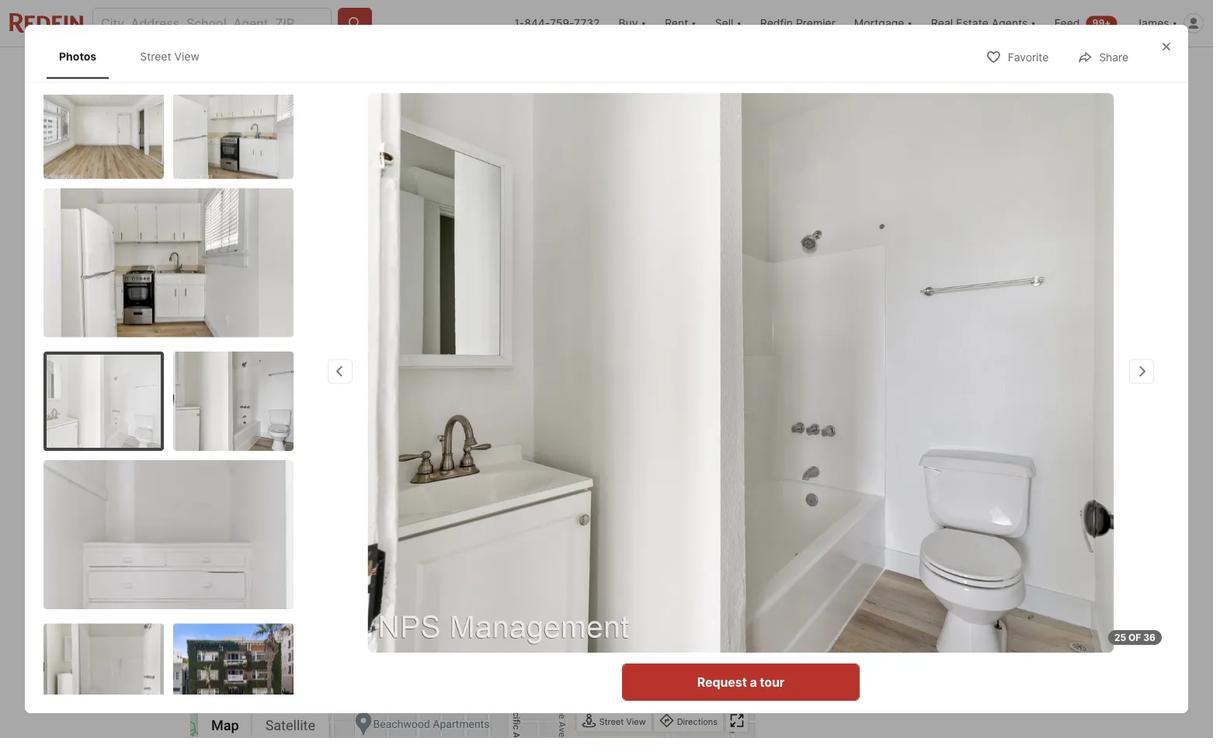 Task type: describe. For each thing, give the bounding box(es) containing it.
—
[[460, 510, 478, 532]]

send a message button
[[799, 596, 1005, 633]]

0 horizontal spatial 330
[[190, 480, 214, 496]]

a inside dialog
[[750, 675, 757, 690]]

request inside dialog
[[697, 675, 747, 690]]

street view for street view button to the right
[[599, 717, 646, 727]]

baths
[[389, 534, 423, 549]]

1 horizontal spatial request
[[858, 557, 908, 572]]

redfin
[[760, 17, 793, 30]]

759-
[[550, 17, 574, 30]]

90802
[[382, 480, 420, 496]]

844-
[[524, 17, 550, 30]]

share button inside "request a tour" dialog
[[1064, 41, 1142, 72]]

5 tab from the left
[[561, 50, 646, 88]]

ca
[[361, 480, 378, 496]]

tour inside dialog
[[760, 675, 785, 690]]

redfin premier
[[760, 17, 836, 30]]

request a tour inside dialog
[[697, 675, 785, 690]]

of
[[1129, 632, 1141, 644]]

36 inside button
[[944, 425, 958, 438]]

0 horizontal spatial street view button
[[203, 417, 312, 448]]

City, Address, School, Agent, ZIP search field
[[92, 8, 332, 39]]

1
[[389, 510, 398, 532]]

view inside street view tab
[[174, 50, 200, 63]]

pet friendly
[[200, 588, 252, 599]]

3 tab from the left
[[398, 50, 466, 88]]

map
[[211, 718, 239, 734]]

send a message
[[853, 607, 951, 622]]

street view for tab list containing photos
[[140, 50, 200, 63]]

contact
[[799, 506, 860, 525]]

2 horizontal spatial view
[[626, 717, 646, 727]]

330 cedar ave image
[[368, 93, 1114, 653]]

1 horizontal spatial ave
[[949, 506, 977, 525]]

1 horizontal spatial 330
[[864, 506, 895, 525]]

street view for street view button to the left
[[238, 425, 299, 438]]

map entry image
[[677, 480, 755, 557]]

1 horizontal spatial cedar
[[899, 506, 945, 525]]

tab list inside "request a tour" dialog
[[43, 34, 227, 79]]

menu bar containing map
[[198, 710, 329, 739]]

message
[[897, 607, 951, 622]]

satellite button
[[252, 710, 329, 739]]

1-
[[514, 17, 524, 30]]

0 horizontal spatial share button
[[945, 52, 1023, 83]]

1 horizontal spatial tour
[[921, 557, 946, 572]]

street for street view button to the right
[[599, 717, 624, 727]]

— sq ft
[[460, 510, 491, 549]]

4 tab from the left
[[466, 50, 561, 88]]

ft
[[479, 534, 491, 549]]

pet
[[200, 588, 214, 599]]

0 vertical spatial a
[[911, 557, 918, 572]]

submit search image
[[347, 16, 363, 31]]

1-844-759-7732 link
[[514, 17, 600, 30]]

beach
[[317, 480, 354, 496]]

1 horizontal spatial view
[[272, 425, 299, 438]]

330 cedar ave , long beach ca 90802
[[190, 480, 420, 496]]

$1,495 /mo price
[[190, 510, 285, 549]]

photos
[[960, 425, 997, 438]]

favorite button
[[973, 41, 1062, 72]]



Task type: locate. For each thing, give the bounding box(es) containing it.
7732
[[574, 17, 600, 30]]

street down city, address, school, agent, zip search field
[[140, 50, 171, 63]]

0 horizontal spatial request a tour
[[697, 675, 785, 690]]

330 right contact
[[864, 506, 895, 525]]

view
[[174, 50, 200, 63], [272, 425, 299, 438], [626, 717, 646, 727]]

1 vertical spatial ave
[[949, 506, 977, 525]]

street up '330 cedar ave , long beach ca 90802'
[[238, 425, 270, 438]]

330 up $1,495
[[190, 480, 214, 496]]

1 vertical spatial street view button
[[578, 712, 650, 733]]

2 vertical spatial street
[[599, 717, 624, 727]]

25
[[1115, 632, 1126, 644]]

view left directions button
[[626, 717, 646, 727]]

0 horizontal spatial view
[[174, 50, 200, 63]]

tab
[[190, 50, 303, 88], [303, 50, 398, 88], [398, 50, 466, 88], [466, 50, 561, 88], [561, 50, 646, 88]]

map region
[[19, 673, 815, 739]]

1 horizontal spatial share button
[[1064, 41, 1142, 72]]

0 vertical spatial cedar
[[217, 480, 253, 496]]

0 vertical spatial request
[[858, 557, 908, 572]]

0 horizontal spatial ave
[[256, 480, 278, 496]]

request a tour button up directions
[[622, 664, 860, 701]]

1 vertical spatial request a tour
[[697, 675, 785, 690]]

street view button up ,
[[203, 417, 312, 448]]

menu bar
[[198, 710, 329, 739]]

1 horizontal spatial a
[[887, 607, 894, 622]]

0 vertical spatial 36
[[944, 425, 958, 438]]

36 left photos
[[944, 425, 958, 438]]

request a tour up directions
[[697, 675, 785, 690]]

redfin premier button
[[751, 0, 845, 47]]

street view
[[140, 50, 200, 63], [238, 425, 299, 438], [599, 717, 646, 727]]

a
[[911, 557, 918, 572], [887, 607, 894, 622], [750, 675, 757, 690]]

map button
[[198, 710, 252, 739]]

street for tab list containing photos
[[140, 50, 171, 63]]

2 horizontal spatial a
[[911, 557, 918, 572]]

photos tab
[[47, 37, 109, 76]]

1 vertical spatial request
[[697, 675, 747, 690]]

street view up ,
[[238, 425, 299, 438]]

0 horizontal spatial share
[[980, 62, 1010, 75]]

99+
[[1092, 17, 1111, 29]]

2 vertical spatial a
[[750, 675, 757, 690]]

2 horizontal spatial street
[[599, 717, 624, 727]]

36 photos button
[[909, 417, 1011, 448]]

street for street view button to the left
[[238, 425, 270, 438]]

0 vertical spatial street view button
[[203, 417, 312, 448]]

1 horizontal spatial street
[[238, 425, 270, 438]]

0 vertical spatial 330
[[190, 480, 214, 496]]

image image
[[43, 80, 164, 179], [173, 80, 294, 179], [190, 91, 774, 460], [780, 91, 1023, 272], [43, 189, 294, 338], [780, 279, 1023, 460], [173, 352, 294, 452], [47, 355, 161, 449], [43, 461, 294, 610], [43, 624, 164, 724], [173, 624, 294, 724]]

request a tour
[[858, 557, 946, 572], [697, 675, 785, 690]]

1 baths
[[389, 510, 423, 549]]

0 vertical spatial view
[[174, 50, 200, 63]]

request a tour button
[[799, 546, 1005, 584], [622, 664, 860, 701]]

1 horizontal spatial 36
[[1143, 632, 1156, 644]]

street left directions button
[[599, 717, 624, 727]]

share
[[1099, 51, 1129, 64], [980, 62, 1010, 75]]

330
[[190, 480, 214, 496], [864, 506, 895, 525]]

1 vertical spatial street
[[238, 425, 270, 438]]

0 horizontal spatial street
[[140, 50, 171, 63]]

2 horizontal spatial street view
[[599, 717, 646, 727]]

street view button left directions button
[[578, 712, 650, 733]]

0 vertical spatial street view
[[140, 50, 200, 63]]

1 tab from the left
[[190, 50, 303, 88]]

tab list containing photos
[[43, 34, 227, 79]]

contact 330 cedar ave
[[799, 506, 977, 525]]

sq
[[460, 534, 476, 549]]

view up ,
[[272, 425, 299, 438]]

1 vertical spatial request a tour button
[[622, 664, 860, 701]]

0 horizontal spatial tour
[[760, 675, 785, 690]]

photos
[[59, 50, 96, 63]]

25 of 36
[[1115, 632, 1156, 644]]

tab list
[[43, 34, 227, 79], [190, 47, 658, 88]]

street view left directions button
[[599, 717, 646, 727]]

share button
[[1064, 41, 1142, 72], [945, 52, 1023, 83]]

request
[[858, 557, 908, 572], [697, 675, 747, 690]]

directions
[[677, 717, 718, 727]]

$1,495
[[190, 510, 251, 532]]

1 vertical spatial 36
[[1143, 632, 1156, 644]]

satellite
[[265, 718, 315, 734]]

1 vertical spatial a
[[887, 607, 894, 622]]

1 horizontal spatial street view
[[238, 425, 299, 438]]

ave
[[256, 480, 278, 496], [949, 506, 977, 525]]

0 horizontal spatial a
[[750, 675, 757, 690]]

36 right the of
[[1143, 632, 1156, 644]]

street view button
[[203, 417, 312, 448], [578, 712, 650, 733]]

tour
[[921, 557, 946, 572], [760, 675, 785, 690]]

request a tour button up send a message
[[799, 546, 1005, 584]]

2 vertical spatial view
[[626, 717, 646, 727]]

cedar
[[217, 480, 253, 496], [899, 506, 945, 525]]

directions button
[[656, 712, 722, 733]]

share inside "request a tour" dialog
[[1099, 51, 1129, 64]]

1 vertical spatial street view
[[238, 425, 299, 438]]

a inside button
[[887, 607, 894, 622]]

request up directions
[[697, 675, 747, 690]]

0 vertical spatial tour
[[921, 557, 946, 572]]

2 tab from the left
[[303, 50, 398, 88]]

0 vertical spatial request a tour
[[858, 557, 946, 572]]

36 inside "request a tour" dialog
[[1143, 632, 1156, 644]]

1 vertical spatial 330
[[864, 506, 895, 525]]

36 photos
[[944, 425, 997, 438]]

street view tab
[[128, 37, 212, 76]]

request a tour dialog
[[25, 25, 1188, 724]]

view down city, address, school, agent, zip search field
[[174, 50, 200, 63]]

friendly
[[217, 588, 252, 599]]

0 horizontal spatial 36
[[944, 425, 958, 438]]

0 horizontal spatial cedar
[[217, 480, 253, 496]]

0 horizontal spatial street view
[[140, 50, 200, 63]]

1-844-759-7732
[[514, 17, 600, 30]]

1 horizontal spatial request a tour
[[858, 557, 946, 572]]

price
[[190, 534, 220, 549]]

request a tour button inside dialog
[[622, 664, 860, 701]]

premier
[[796, 17, 836, 30]]

0 vertical spatial ave
[[256, 480, 278, 496]]

favorite
[[1008, 51, 1049, 64]]

street
[[140, 50, 171, 63], [238, 425, 270, 438], [599, 717, 624, 727]]

,
[[278, 480, 281, 496]]

long
[[285, 480, 314, 496]]

0 horizontal spatial request
[[697, 675, 747, 690]]

street inside tab
[[140, 50, 171, 63]]

2 vertical spatial street view
[[599, 717, 646, 727]]

1 horizontal spatial street view button
[[578, 712, 650, 733]]

request down contact 330 cedar ave
[[858, 557, 908, 572]]

request a tour up send a message
[[858, 557, 946, 572]]

street view down city, address, school, agent, zip search field
[[140, 50, 200, 63]]

street view inside tab
[[140, 50, 200, 63]]

1 vertical spatial tour
[[760, 675, 785, 690]]

1 vertical spatial view
[[272, 425, 299, 438]]

0 vertical spatial request a tour button
[[799, 546, 1005, 584]]

feed
[[1055, 17, 1080, 30]]

send
[[853, 607, 884, 622]]

0 vertical spatial street
[[140, 50, 171, 63]]

1 horizontal spatial share
[[1099, 51, 1129, 64]]

36
[[944, 425, 958, 438], [1143, 632, 1156, 644]]

1 vertical spatial cedar
[[899, 506, 945, 525]]

/mo
[[251, 510, 285, 532]]



Task type: vqa. For each thing, say whether or not it's contained in the screenshot.
middle Street View
yes



